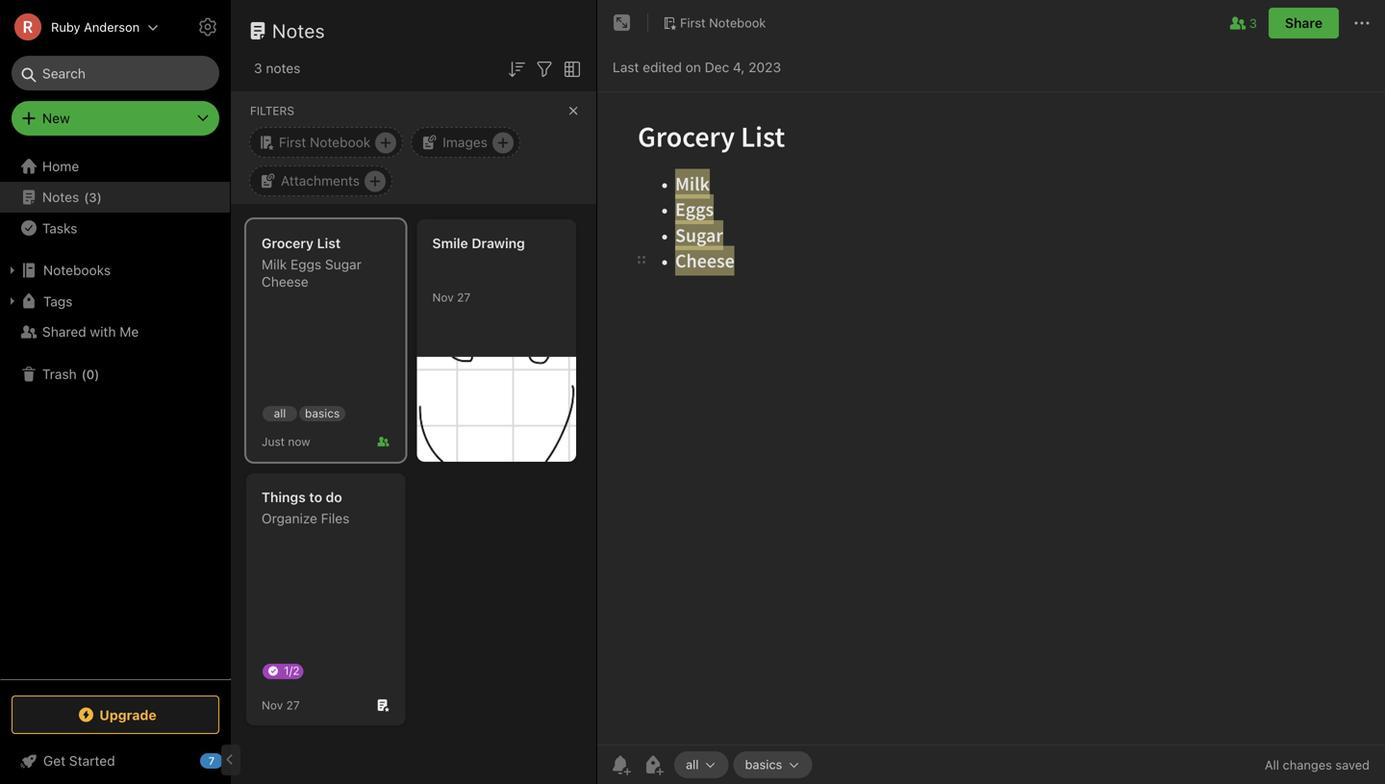 Task type: locate. For each thing, give the bounding box(es) containing it.
1 vertical spatial all
[[686, 757, 699, 772]]

all button
[[675, 752, 729, 779]]

1/2
[[284, 664, 300, 677]]

notebook for leftmost first notebook button
[[310, 134, 371, 150]]

all
[[274, 407, 286, 420], [686, 757, 699, 772]]

notebooks link
[[0, 255, 230, 286]]

1 horizontal spatial 27
[[457, 291, 471, 304]]

0 vertical spatial (
[[84, 190, 89, 204]]

first notebook up dec
[[680, 15, 766, 30]]

0 vertical spatial first notebook button
[[656, 10, 773, 37]]

notebook inside note window element
[[709, 15, 766, 30]]

first notebook button up attachments
[[249, 127, 403, 158]]

note window element
[[598, 0, 1386, 784]]

notebook up the 4,
[[709, 15, 766, 30]]

3 left notes
[[254, 60, 262, 76]]

shared with me link
[[0, 317, 230, 347]]

trash ( 0 )
[[42, 366, 99, 382]]

1 vertical spatial first
[[279, 134, 306, 150]]

1 vertical spatial first notebook
[[279, 134, 371, 150]]

new
[[42, 110, 70, 126]]

1 vertical spatial basics
[[745, 757, 783, 772]]

notes
[[266, 60, 301, 76]]

0 vertical spatial )
[[97, 190, 102, 204]]

2023
[[749, 59, 781, 75]]

0 horizontal spatial nov
[[262, 699, 283, 712]]

) right trash
[[95, 367, 99, 381]]

)
[[97, 190, 102, 204], [95, 367, 99, 381]]

1 horizontal spatial all
[[686, 757, 699, 772]]

things to do organize files
[[262, 489, 350, 526]]

None search field
[[25, 56, 206, 90]]

basics
[[305, 407, 340, 420], [745, 757, 783, 772]]

add tag image
[[642, 753, 665, 777]]

Help and Learning task checklist field
[[0, 746, 231, 777]]

0 vertical spatial nov 27
[[433, 291, 471, 304]]

attachments button
[[249, 166, 393, 196]]

tree
[[0, 151, 231, 678]]

all
[[1265, 758, 1280, 772]]

0 horizontal spatial 3
[[89, 190, 97, 204]]

basics right 'all tag actions' 'field'
[[745, 757, 783, 772]]

4,
[[733, 59, 745, 75]]

3
[[1250, 16, 1258, 30], [254, 60, 262, 76], [89, 190, 97, 204]]

grocery list milk eggs sugar cheese
[[262, 235, 362, 290]]

1 vertical spatial 27
[[286, 699, 300, 712]]

me
[[120, 324, 139, 340]]

notebook up attachments button
[[310, 134, 371, 150]]

notebooks
[[43, 262, 111, 278]]

0 horizontal spatial notes
[[42, 189, 79, 205]]

nov
[[433, 291, 454, 304], [262, 699, 283, 712]]

first up 'on'
[[680, 15, 706, 30]]

nov 27 down 1/2
[[262, 699, 300, 712]]

(
[[84, 190, 89, 204], [82, 367, 86, 381]]

basics Tag actions field
[[783, 758, 801, 772]]

( down home link
[[84, 190, 89, 204]]

0 vertical spatial notes
[[272, 19, 325, 42]]

nov 27
[[433, 291, 471, 304], [262, 699, 300, 712]]

all changes saved
[[1265, 758, 1370, 772]]

first down filters
[[279, 134, 306, 150]]

Add filters field
[[533, 56, 556, 81]]

tags button
[[0, 286, 230, 317]]

0 horizontal spatial basics
[[305, 407, 340, 420]]

on
[[686, 59, 701, 75]]

0 horizontal spatial first
[[279, 134, 306, 150]]

1 horizontal spatial basics
[[745, 757, 783, 772]]

Note Editor text field
[[598, 92, 1386, 745]]

all up just now
[[274, 407, 286, 420]]

0 horizontal spatial 27
[[286, 699, 300, 712]]

) inside trash ( 0 )
[[95, 367, 99, 381]]

shared with me
[[42, 324, 139, 340]]

27 down smile
[[457, 291, 471, 304]]

first notebook button
[[656, 10, 773, 37], [249, 127, 403, 158]]

0 vertical spatial 3
[[1250, 16, 1258, 30]]

notes ( 3 )
[[42, 189, 102, 205]]

notes
[[272, 19, 325, 42], [42, 189, 79, 205]]

share
[[1286, 15, 1323, 31]]

home link
[[0, 151, 231, 182]]

1 vertical spatial )
[[95, 367, 99, 381]]

27 down 1/2
[[286, 699, 300, 712]]

first notebook button up dec
[[656, 10, 773, 37]]

2 horizontal spatial 3
[[1250, 16, 1258, 30]]

0 vertical spatial all
[[274, 407, 286, 420]]

notes down home
[[42, 189, 79, 205]]

7
[[209, 755, 215, 767]]

nov 27 down smile
[[433, 291, 471, 304]]

( for notes
[[84, 190, 89, 204]]

0 horizontal spatial first notebook button
[[249, 127, 403, 158]]

sugar
[[325, 256, 362, 272]]

2 vertical spatial 3
[[89, 190, 97, 204]]

expand note image
[[611, 12, 634, 35]]

( inside trash ( 0 )
[[82, 367, 86, 381]]

0 horizontal spatial notebook
[[310, 134, 371, 150]]

1 horizontal spatial notes
[[272, 19, 325, 42]]

1 horizontal spatial first notebook button
[[656, 10, 773, 37]]

0 vertical spatial first notebook
[[680, 15, 766, 30]]

notebook for first notebook button within note window element
[[709, 15, 766, 30]]

1 horizontal spatial 3
[[254, 60, 262, 76]]

) inside the notes ( 3 )
[[97, 190, 102, 204]]

0 vertical spatial basics
[[305, 407, 340, 420]]

0 vertical spatial first
[[680, 15, 706, 30]]

( for trash
[[82, 367, 86, 381]]

3 for 3
[[1250, 16, 1258, 30]]

1 vertical spatial 3
[[254, 60, 262, 76]]

3 notes
[[254, 60, 301, 76]]

upgrade button
[[12, 696, 219, 734]]

Sort options field
[[505, 56, 528, 81]]

1 horizontal spatial nov
[[433, 291, 454, 304]]

add filters image
[[533, 58, 556, 81]]

notes up notes
[[272, 19, 325, 42]]

images button
[[411, 127, 520, 158]]

1 vertical spatial first notebook button
[[249, 127, 403, 158]]

3 left share
[[1250, 16, 1258, 30]]

all right add tag image
[[686, 757, 699, 772]]

share button
[[1269, 8, 1340, 38]]

notes inside tree
[[42, 189, 79, 205]]

first notebook up attachments
[[279, 134, 371, 150]]

1 horizontal spatial first
[[680, 15, 706, 30]]

( inside the notes ( 3 )
[[84, 190, 89, 204]]

basics up now
[[305, 407, 340, 420]]

( right trash
[[82, 367, 86, 381]]

3 down home link
[[89, 190, 97, 204]]

1 horizontal spatial first notebook
[[680, 15, 766, 30]]

notebook
[[709, 15, 766, 30], [310, 134, 371, 150]]

1 horizontal spatial notebook
[[709, 15, 766, 30]]

first
[[680, 15, 706, 30], [279, 134, 306, 150]]

1 vertical spatial (
[[82, 367, 86, 381]]

0 vertical spatial notebook
[[709, 15, 766, 30]]

27
[[457, 291, 471, 304], [286, 699, 300, 712]]

1 vertical spatial notes
[[42, 189, 79, 205]]

1 vertical spatial notebook
[[310, 134, 371, 150]]

0 horizontal spatial first notebook
[[279, 134, 371, 150]]

) down home link
[[97, 190, 102, 204]]

1 vertical spatial nov 27
[[262, 699, 300, 712]]

files
[[321, 511, 350, 526]]

first notebook
[[680, 15, 766, 30], [279, 134, 371, 150]]

3 inside 3 button
[[1250, 16, 1258, 30]]



Task type: vqa. For each thing, say whether or not it's contained in the screenshot.
Settings icon
yes



Task type: describe. For each thing, give the bounding box(es) containing it.
trash
[[42, 366, 77, 382]]

get
[[43, 753, 66, 769]]

first notebook inside note window element
[[680, 15, 766, 30]]

View options field
[[556, 56, 584, 81]]

tasks button
[[0, 213, 230, 243]]

last
[[613, 59, 639, 75]]

0 horizontal spatial all
[[274, 407, 286, 420]]

) for trash
[[95, 367, 99, 381]]

first notebook button inside note window element
[[656, 10, 773, 37]]

smile
[[433, 235, 468, 251]]

3 inside the notes ( 3 )
[[89, 190, 97, 204]]

upgrade
[[99, 707, 157, 723]]

all inside 'button'
[[686, 757, 699, 772]]

grocery
[[262, 235, 314, 251]]

list
[[317, 235, 341, 251]]

Search text field
[[25, 56, 206, 90]]

0 horizontal spatial nov 27
[[262, 699, 300, 712]]

More actions field
[[1351, 8, 1374, 38]]

3 button
[[1227, 12, 1258, 35]]

more actions image
[[1351, 12, 1374, 35]]

0 vertical spatial nov
[[433, 291, 454, 304]]

basics inside "button"
[[745, 757, 783, 772]]

do
[[326, 489, 342, 505]]

settings image
[[196, 15, 219, 38]]

home
[[42, 158, 79, 174]]

new button
[[12, 101, 219, 136]]

just
[[262, 435, 285, 448]]

saved
[[1336, 758, 1370, 772]]

dec
[[705, 59, 730, 75]]

just now
[[262, 435, 310, 448]]

thumbnail image
[[417, 357, 576, 462]]

drawing
[[472, 235, 525, 251]]

3 for 3 notes
[[254, 60, 262, 76]]

) for notes
[[97, 190, 102, 204]]

get started
[[43, 753, 115, 769]]

anderson
[[84, 20, 140, 34]]

to
[[309, 489, 322, 505]]

first inside note window element
[[680, 15, 706, 30]]

last edited on dec 4, 2023
[[613, 59, 781, 75]]

1 horizontal spatial nov 27
[[433, 291, 471, 304]]

basics button
[[734, 752, 813, 779]]

1 vertical spatial nov
[[262, 699, 283, 712]]

organize
[[262, 511, 318, 526]]

images
[[443, 134, 488, 150]]

milk
[[262, 256, 287, 272]]

expand tags image
[[5, 294, 20, 309]]

ruby
[[51, 20, 80, 34]]

0
[[86, 367, 95, 381]]

with
[[90, 324, 116, 340]]

cheese
[[262, 274, 309, 290]]

started
[[69, 753, 115, 769]]

changes
[[1283, 758, 1333, 772]]

smile drawing
[[433, 235, 525, 251]]

add a reminder image
[[609, 753, 632, 777]]

tree containing home
[[0, 151, 231, 678]]

shared
[[42, 324, 86, 340]]

notes for notes ( 3 )
[[42, 189, 79, 205]]

eggs
[[291, 256, 322, 272]]

click to collapse image
[[224, 749, 238, 772]]

tasks
[[42, 220, 77, 236]]

0 vertical spatial 27
[[457, 291, 471, 304]]

filters
[[250, 104, 294, 117]]

all Tag actions field
[[699, 758, 717, 772]]

notes for notes
[[272, 19, 325, 42]]

Account field
[[0, 8, 159, 46]]

tags
[[43, 293, 73, 309]]

attachments
[[281, 173, 360, 189]]

edited
[[643, 59, 682, 75]]

now
[[288, 435, 310, 448]]

expand notebooks image
[[5, 263, 20, 278]]

ruby anderson
[[51, 20, 140, 34]]

things
[[262, 489, 306, 505]]



